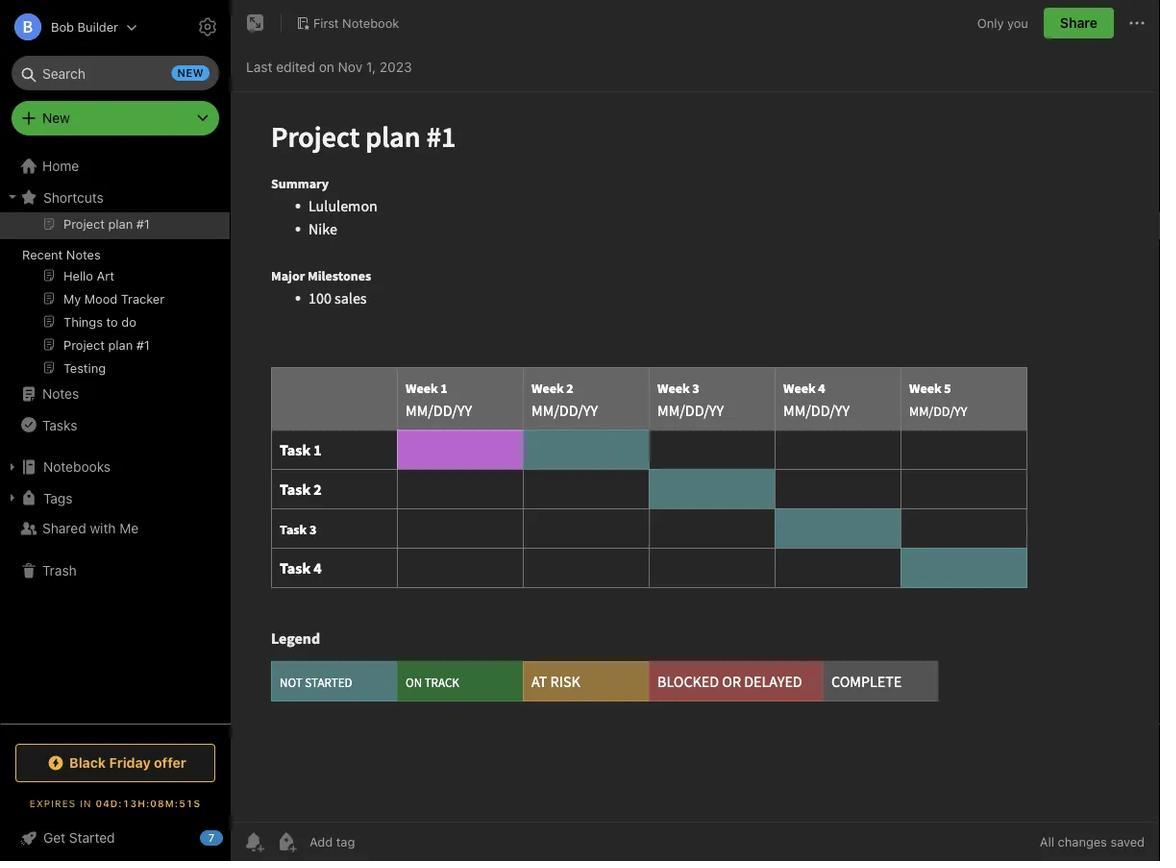 Task type: vqa. For each thing, say whether or not it's contained in the screenshot.
'DROPDOWN LIST' menu
no



Task type: describe. For each thing, give the bounding box(es) containing it.
me
[[119, 520, 139, 536]]

only you
[[977, 16, 1028, 30]]

notes link
[[0, 379, 230, 409]]

notebooks link
[[0, 452, 230, 482]]

started
[[69, 830, 115, 846]]

shortcuts
[[43, 189, 104, 205]]

tasks
[[42, 417, 77, 433]]

all changes saved
[[1040, 835, 1145, 849]]

tags
[[43, 490, 72, 506]]

home link
[[0, 151, 231, 182]]

saved
[[1110, 835, 1145, 849]]

in
[[80, 798, 92, 809]]

Account field
[[0, 8, 137, 46]]

first notebook
[[313, 15, 399, 30]]

new
[[42, 110, 70, 126]]

notebooks
[[43, 459, 111, 475]]

offer
[[154, 755, 186, 771]]

home
[[42, 158, 79, 174]]

More actions field
[[1125, 8, 1149, 38]]

note window element
[[231, 0, 1160, 861]]

black friday offer
[[69, 755, 186, 771]]

more actions image
[[1125, 12, 1149, 35]]

bob builder
[[51, 20, 118, 34]]

click to collapse image
[[223, 826, 238, 849]]

tags button
[[0, 482, 230, 513]]

settings image
[[196, 15, 219, 38]]

last
[[246, 59, 272, 75]]

Search text field
[[25, 56, 206, 90]]

trash link
[[0, 556, 230, 586]]

Help and Learning task checklist field
[[0, 823, 231, 853]]

get started
[[43, 830, 115, 846]]

add tag image
[[275, 830, 298, 853]]

last edited on nov 1, 2023
[[246, 59, 412, 75]]

expand note image
[[244, 12, 267, 35]]

recent notes group
[[0, 212, 230, 386]]

expand tags image
[[5, 490, 20, 506]]

with
[[90, 520, 116, 536]]

notes inside recent notes "group"
[[66, 247, 101, 261]]

recent
[[22, 247, 63, 261]]

Note Editor text field
[[231, 92, 1160, 822]]

shared with me
[[42, 520, 139, 536]]

recent notes
[[22, 247, 101, 261]]

shared with me link
[[0, 513, 230, 544]]

bob
[[51, 20, 74, 34]]

black friday offer button
[[15, 744, 215, 782]]



Task type: locate. For each thing, give the bounding box(es) containing it.
shortcuts button
[[0, 182, 230, 212]]

nov
[[338, 59, 363, 75]]

notebook
[[342, 15, 399, 30]]

tree
[[0, 151, 231, 723]]

you
[[1007, 16, 1028, 30]]

notes up tasks
[[42, 386, 79, 402]]

first notebook button
[[289, 10, 406, 37]]

only
[[977, 16, 1004, 30]]

7
[[208, 832, 215, 844]]

notes right recent
[[66, 247, 101, 261]]

0 vertical spatial notes
[[66, 247, 101, 261]]

share button
[[1044, 8, 1114, 38]]

notes inside notes link
[[42, 386, 79, 402]]

1,
[[366, 59, 376, 75]]

black
[[69, 755, 106, 771]]

share
[[1060, 15, 1098, 31]]

get
[[43, 830, 65, 846]]

tasks button
[[0, 409, 230, 440]]

tree containing home
[[0, 151, 231, 723]]

new
[[177, 67, 204, 79]]

new button
[[12, 101, 219, 136]]

builder
[[77, 20, 118, 34]]

04d:13h:08m:51s
[[96, 798, 201, 809]]

expires in 04d:13h:08m:51s
[[30, 798, 201, 809]]

shared
[[42, 520, 86, 536]]

2023
[[379, 59, 412, 75]]

Add tag field
[[308, 834, 452, 850]]

edited
[[276, 59, 315, 75]]

first
[[313, 15, 339, 30]]

on
[[319, 59, 334, 75]]

expires
[[30, 798, 76, 809]]

new search field
[[25, 56, 210, 90]]

all
[[1040, 835, 1054, 849]]

friday
[[109, 755, 151, 771]]

trash
[[42, 563, 77, 579]]

changes
[[1058, 835, 1107, 849]]

expand notebooks image
[[5, 459, 20, 475]]

notes
[[66, 247, 101, 261], [42, 386, 79, 402]]

1 vertical spatial notes
[[42, 386, 79, 402]]

add a reminder image
[[242, 830, 265, 853]]



